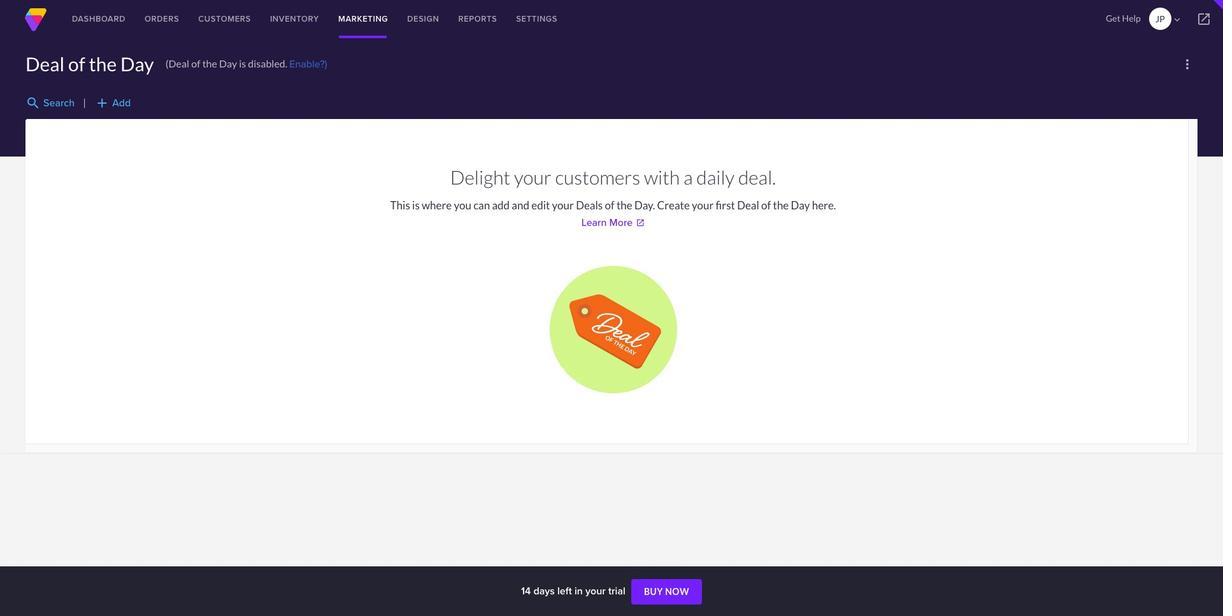 Task type: describe. For each thing, give the bounding box(es) containing it.
of inside (deal of the day is disabled. enable?)
[[191, 57, 200, 69]]

dashboard link
[[62, 0, 135, 38]]

and
[[512, 199, 529, 212]]

the up more
[[617, 199, 632, 212]]

reports
[[458, 13, 497, 25]]

delight your customers with a daily deal.
[[450, 166, 776, 189]]

0 horizontal spatial add
[[94, 96, 110, 111]]

your left first
[[692, 199, 714, 212]]

first
[[716, 199, 735, 212]]

enable?) link
[[289, 57, 327, 71]]

inventory
[[270, 13, 319, 25]]

a
[[683, 166, 693, 189]]

disabled.
[[248, 57, 287, 69]]

this is where you can add and edit your deals of the day. create your first deal of the day here. learn more
[[390, 199, 836, 230]]

edit
[[531, 199, 550, 212]]

more_vert
[[1180, 57, 1195, 72]]

enable?)
[[289, 57, 327, 71]]

buy now
[[644, 587, 689, 598]]

is inside this is where you can add and edit your deals of the day. create your first deal of the day here. learn more
[[412, 199, 420, 212]]

here.
[[812, 199, 836, 212]]

learn more link
[[581, 215, 645, 230]]

delight
[[450, 166, 510, 189]]

more_vert button
[[1177, 54, 1198, 75]]

day.
[[634, 199, 655, 212]]

of down deal.
[[761, 199, 771, 212]]

this
[[390, 199, 410, 212]]

daily
[[696, 166, 735, 189]]

settings
[[516, 13, 557, 25]]

14
[[521, 584, 531, 599]]

learn
[[581, 215, 607, 230]]

your right in
[[585, 584, 606, 599]]

buy
[[644, 587, 663, 598]]

add add
[[94, 96, 131, 111]]

 link
[[1185, 0, 1223, 38]]

trial
[[608, 584, 625, 599]]

customers
[[555, 166, 640, 189]]



Task type: vqa. For each thing, say whether or not it's contained in the screenshot.
bottommost add
yes



Task type: locate. For each thing, give the bounding box(es) containing it.
add
[[94, 96, 110, 111], [492, 199, 510, 212]]

(deal of the day is disabled. enable?)
[[165, 57, 327, 71]]

oops! you don't have any deals yet. image
[[549, 266, 677, 394]]

buy now link
[[631, 580, 702, 605]]

add inside this is where you can add and edit your deals of the day. create your first deal of the day here. learn more
[[492, 199, 510, 212]]

left
[[557, 584, 572, 599]]

the
[[89, 52, 117, 75], [202, 57, 217, 69], [617, 199, 632, 212], [773, 199, 789, 212]]

the right (deal
[[202, 57, 217, 69]]

where
[[422, 199, 452, 212]]

2 horizontal spatial day
[[791, 199, 810, 212]]

deal up search search
[[25, 52, 64, 75]]

1 horizontal spatial add
[[492, 199, 510, 212]]

deals
[[576, 199, 603, 212]]

of right (deal
[[191, 57, 200, 69]]

0 horizontal spatial deal
[[25, 52, 64, 75]]

1 vertical spatial deal
[[737, 199, 759, 212]]

orders
[[145, 13, 179, 25]]

you
[[454, 199, 471, 212]]

1 vertical spatial is
[[412, 199, 420, 212]]

add right can
[[492, 199, 510, 212]]

in
[[575, 584, 583, 599]]

with
[[644, 166, 680, 189]]

get
[[1106, 13, 1120, 24]]

add
[[112, 96, 131, 110]]

days
[[533, 584, 555, 599]]


[[1171, 14, 1183, 25]]

day for (deal of the day is disabled. enable?)
[[219, 57, 237, 69]]

0 vertical spatial add
[[94, 96, 110, 111]]

add right |
[[94, 96, 110, 111]]

1 horizontal spatial deal
[[737, 199, 759, 212]]

0 vertical spatial deal
[[25, 52, 64, 75]]

deal inside this is where you can add and edit your deals of the day. create your first deal of the day here. learn more
[[737, 199, 759, 212]]

day inside (deal of the day is disabled. enable?)
[[219, 57, 237, 69]]

help
[[1122, 13, 1141, 24]]

get help
[[1106, 13, 1141, 24]]

now
[[665, 587, 689, 598]]

deal right first
[[737, 199, 759, 212]]

the inside (deal of the day is disabled. enable?)
[[202, 57, 217, 69]]

0 horizontal spatial is
[[239, 57, 246, 69]]

is
[[239, 57, 246, 69], [412, 199, 420, 212]]

is inside (deal of the day is disabled. enable?)
[[239, 57, 246, 69]]

of up |
[[68, 52, 85, 75]]

search
[[25, 96, 41, 111]]

jp
[[1156, 13, 1165, 24]]

0 vertical spatial is
[[239, 57, 246, 69]]

1 horizontal spatial is
[[412, 199, 420, 212]]

dashboard
[[72, 13, 125, 25]]

day inside this is where you can add and edit your deals of the day. create your first deal of the day here. learn more
[[791, 199, 810, 212]]


[[1196, 11, 1212, 27]]

more
[[609, 215, 633, 230]]

is left disabled.
[[239, 57, 246, 69]]

your right the edit
[[552, 199, 574, 212]]

can
[[473, 199, 490, 212]]

of up learn more link
[[605, 199, 614, 212]]

(deal
[[165, 57, 189, 69]]

the up add add
[[89, 52, 117, 75]]

day left (deal
[[120, 52, 154, 75]]

design
[[407, 13, 439, 25]]

your
[[514, 166, 551, 189], [552, 199, 574, 212], [692, 199, 714, 212], [585, 584, 606, 599]]

your up the edit
[[514, 166, 551, 189]]

deal
[[25, 52, 64, 75], [737, 199, 759, 212]]

day for deal of the day
[[120, 52, 154, 75]]

create
[[657, 199, 690, 212]]

of
[[68, 52, 85, 75], [191, 57, 200, 69], [605, 199, 614, 212], [761, 199, 771, 212]]

deal of the day
[[25, 52, 154, 75]]

1 vertical spatial add
[[492, 199, 510, 212]]

the down deal.
[[773, 199, 789, 212]]

deal.
[[738, 166, 776, 189]]

search
[[43, 96, 75, 110]]

marketing
[[338, 13, 388, 25]]

1 horizontal spatial day
[[219, 57, 237, 69]]

day left disabled.
[[219, 57, 237, 69]]

|
[[83, 96, 86, 109]]

day
[[120, 52, 154, 75], [219, 57, 237, 69], [791, 199, 810, 212]]

day left the here.
[[791, 199, 810, 212]]

search search
[[25, 96, 75, 111]]

14 days left in your trial
[[521, 584, 628, 599]]

is right this
[[412, 199, 420, 212]]

0 horizontal spatial day
[[120, 52, 154, 75]]

customers
[[198, 13, 251, 25]]



